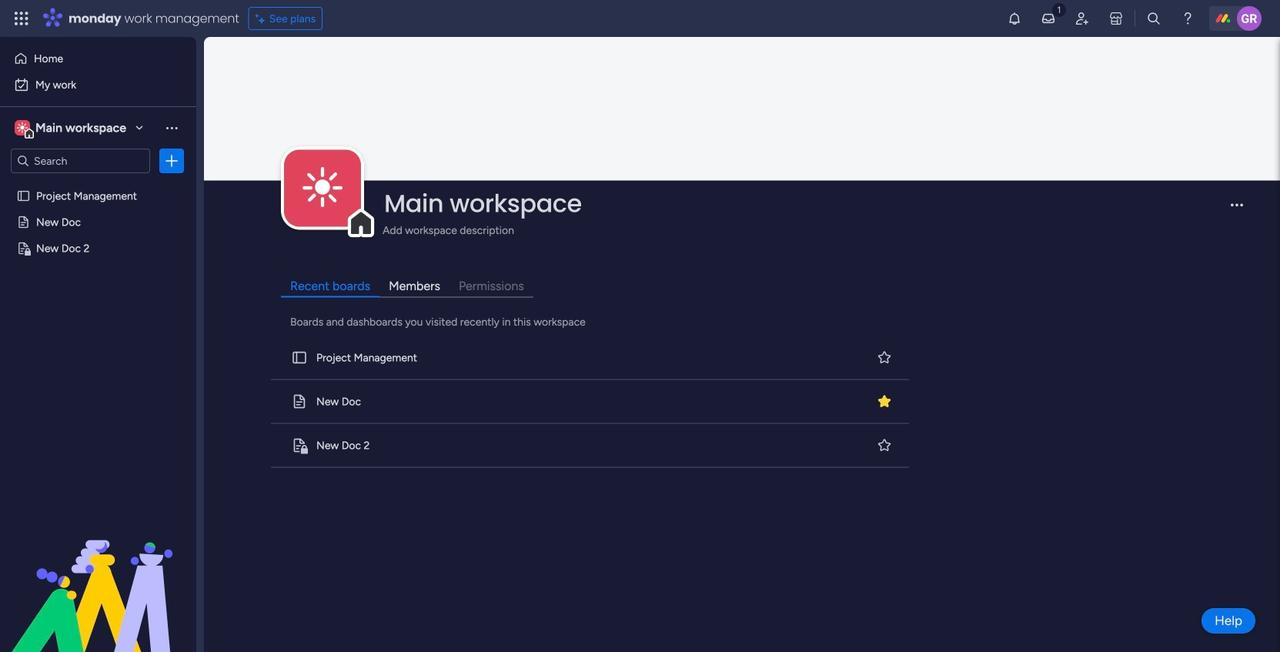 Task type: describe. For each thing, give the bounding box(es) containing it.
0 vertical spatial public board image
[[16, 189, 31, 203]]

quick search results list box
[[268, 336, 914, 468]]

add to favorites image
[[877, 437, 892, 453]]

greg robinson image
[[1238, 6, 1262, 31]]

workspace image inside "element"
[[17, 119, 28, 136]]

remove from favorites image
[[877, 393, 892, 409]]

0 vertical spatial option
[[9, 46, 187, 71]]

help image
[[1181, 11, 1196, 26]]

options image
[[164, 153, 179, 169]]

monday marketplace image
[[1109, 11, 1124, 26]]

public board image for add to favorites icon
[[291, 349, 308, 366]]

workspace options image
[[164, 120, 179, 135]]

select product image
[[14, 11, 29, 26]]

notifications image
[[1007, 11, 1023, 26]]

1 image
[[1053, 1, 1067, 18]]

private board image
[[16, 241, 31, 256]]

see plans image
[[255, 10, 269, 27]]

workspace image
[[15, 119, 30, 136]]



Task type: locate. For each thing, give the bounding box(es) containing it.
private board image
[[291, 437, 308, 454]]

invite members image
[[1075, 11, 1090, 26]]

lottie animation element
[[0, 497, 196, 652]]

public board image
[[16, 189, 31, 203], [291, 349, 308, 366], [291, 393, 308, 410]]

2 vertical spatial public board image
[[291, 393, 308, 410]]

2 vertical spatial option
[[0, 182, 196, 185]]

Search in workspace field
[[32, 152, 129, 170]]

search everything image
[[1147, 11, 1162, 26]]

add to favorites image
[[877, 349, 892, 365]]

lottie animation image
[[0, 497, 196, 652]]

workspace image
[[17, 119, 28, 136], [284, 150, 361, 227], [303, 158, 343, 218]]

None field
[[380, 187, 1218, 220]]

option
[[9, 46, 187, 71], [9, 72, 187, 97], [0, 182, 196, 185]]

1 vertical spatial option
[[9, 72, 187, 97]]

list box
[[0, 180, 196, 469]]

public board image
[[16, 215, 31, 229]]

public board image for remove from favorites image
[[291, 393, 308, 410]]

v2 ellipsis image
[[1231, 204, 1244, 217]]

1 vertical spatial public board image
[[291, 349, 308, 366]]

update feed image
[[1041, 11, 1057, 26]]

workspace selection element
[[15, 119, 129, 139]]



Task type: vqa. For each thing, say whether or not it's contained in the screenshot.
List Box
yes



